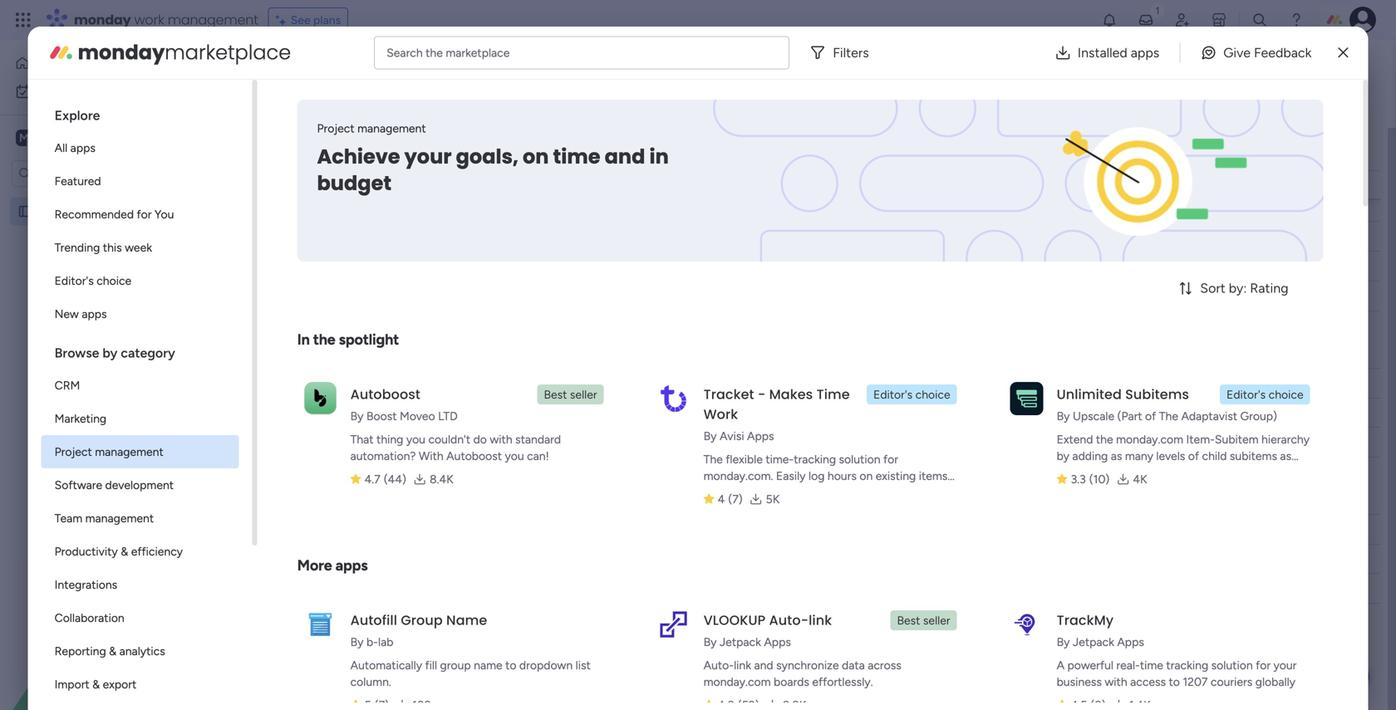 Task type: vqa. For each thing, say whether or not it's contained in the screenshot.


Task type: describe. For each thing, give the bounding box(es) containing it.
easily
[[776, 469, 806, 483]]

editor's choice for tracket
[[873, 388, 950, 402]]

marketing option
[[41, 402, 239, 435]]

4.7 (44)
[[364, 472, 406, 487]]

new for new apps
[[55, 307, 79, 321]]

column information image for status
[[699, 377, 712, 390]]

date for 1st due date field from the bottom
[[779, 376, 803, 391]]

rating
[[1250, 280, 1288, 296]]

1 horizontal spatial marketplace
[[446, 46, 510, 60]]

powerful
[[1067, 659, 1113, 673]]

Completed field
[[282, 341, 376, 362]]

group
[[401, 611, 443, 630]]

monday.com inside extend the monday.com item-subitem hierarchy by adding as many levels of child subitems as you need.
[[1116, 433, 1183, 447]]

Search in workspace field
[[35, 164, 139, 183]]

software development
[[55, 478, 174, 492]]

monday for monday marketplace
[[78, 39, 165, 66]]

upscale
[[1073, 409, 1114, 423]]

export
[[103, 678, 136, 692]]

invite members image
[[1174, 12, 1191, 28]]

& for reporting
[[109, 644, 116, 659]]

real-
[[1116, 659, 1140, 673]]

management for team management
[[85, 511, 154, 526]]

sort by: rating button
[[1149, 275, 1323, 302]]

main table
[[508, 59, 563, 74]]

lab
[[378, 635, 393, 649]]

the flexible time-tracking solution for monday.com. easily log hours on existing items and subitems.
[[703, 452, 948, 500]]

choice for unlimited
[[1269, 388, 1303, 402]]

task
[[395, 376, 418, 390]]

your inside a powerful real-time tracking solution for your business with access to 1207 couriers globally
[[1273, 659, 1297, 673]]

public board image
[[17, 204, 33, 219]]

import & export
[[55, 678, 136, 692]]

solution inside a powerful real-time tracking solution for your business with access to 1207 couriers globally
[[1211, 659, 1253, 673]]

app logo image left autofill
[[304, 608, 337, 641]]

4k
[[1133, 472, 1147, 487]]

in the spotlight
[[297, 331, 399, 349]]

due date for first due date field from the top
[[755, 178, 803, 192]]

to inside automatically fill group name to dropdown list column.
[[505, 659, 516, 673]]

dapulse x slim image
[[1338, 43, 1348, 63]]

1 vertical spatial you
[[505, 449, 524, 463]]

1207
[[1183, 675, 1208, 689]]

invite / 1
[[1278, 59, 1322, 74]]

subitem
[[1215, 433, 1259, 447]]

project management list box
[[0, 194, 212, 450]]

1 as from the left
[[1111, 449, 1122, 463]]

flexible
[[726, 452, 763, 467]]

main for main workspace
[[38, 130, 67, 146]]

1 horizontal spatial auto-
[[769, 611, 809, 630]]

on inside the flexible time-tracking solution for monday.com. easily log hours on existing items and subitems.
[[859, 469, 873, 483]]

status
[[649, 376, 682, 391]]

access
[[1130, 675, 1166, 689]]

collaboration
[[55, 611, 124, 625]]

reporting & analytics option
[[41, 635, 239, 668]]

that
[[350, 433, 374, 447]]

app logo image for autoboost
[[304, 382, 337, 415]]

tracket - makes time work
[[703, 385, 850, 424]]

adaptavist
[[1181, 409, 1237, 423]]

import
[[55, 678, 90, 692]]

0 vertical spatial link
[[809, 611, 832, 630]]

link inside auto-link and synchronize data across monday.com boards effortlessly.
[[734, 659, 751, 673]]

& for productivity
[[121, 545, 128, 559]]

To-Do field
[[282, 143, 337, 165]]

solution inside the flexible time-tracking solution for monday.com. easily log hours on existing items and subitems.
[[839, 452, 880, 467]]

business
[[1057, 675, 1102, 689]]

auto-link and synchronize data across monday.com boards effortlessly.
[[703, 659, 901, 689]]

project inside option
[[55, 445, 92, 459]]

software
[[55, 478, 102, 492]]

and inside the flexible time-tracking solution for monday.com. easily log hours on existing items and subitems.
[[703, 486, 723, 500]]

reporting
[[55, 644, 106, 659]]

productivity & efficiency
[[55, 545, 183, 559]]

team management option
[[41, 502, 239, 535]]

by:
[[1229, 280, 1247, 296]]

project inside project management achieve your goals, on time and in budget
[[317, 121, 355, 135]]

avisi
[[720, 429, 744, 443]]

autofill
[[350, 611, 397, 630]]

tracking inside a powerful real-time tracking solution for your business with access to 1207 couriers globally
[[1166, 659, 1208, 673]]

import & export option
[[41, 668, 239, 701]]

see plans
[[291, 13, 341, 27]]

work
[[703, 405, 738, 424]]

best for autoboost
[[544, 388, 567, 402]]

with
[[419, 449, 443, 463]]

management inside field
[[328, 54, 460, 82]]

app logo image for tracket - makes time work
[[657, 382, 690, 415]]

tracket
[[703, 385, 754, 404]]

auto- inside auto-link and synchronize data across monday.com boards effortlessly.
[[703, 659, 734, 673]]

for inside a powerful real-time tracking solution for your business with access to 1207 couriers globally
[[1256, 659, 1271, 673]]

new apps
[[55, 307, 107, 321]]

add new group
[[284, 640, 364, 654]]

editor's for tracket - makes time work
[[873, 388, 913, 402]]

productivity & efficiency option
[[41, 535, 239, 568]]

sort by: rating
[[1200, 280, 1288, 296]]

to-do
[[286, 143, 333, 164]]

mar 8
[[765, 200, 793, 213]]

project management
[[55, 445, 163, 459]]

synchronize
[[776, 659, 839, 673]]

1 image
[[1150, 1, 1165, 20]]

add
[[284, 640, 306, 654]]

4
[[718, 492, 725, 506]]

due for 1st due date field from the bottom
[[755, 376, 776, 391]]

mar for mar 8
[[765, 200, 784, 213]]

4 (7)
[[718, 492, 743, 506]]

seller for autoboost
[[570, 388, 597, 402]]

/
[[1310, 59, 1314, 74]]

on inside project management achieve your goals, on time and in budget
[[523, 143, 549, 171]]

editor's choice for unlimited
[[1227, 388, 1303, 402]]

0 horizontal spatial marketplace
[[165, 39, 291, 66]]

0 vertical spatial you
[[406, 433, 425, 447]]

monday marketplace
[[78, 39, 291, 66]]

recommended for you option
[[41, 198, 239, 231]]

collaboration option
[[41, 602, 239, 635]]

you
[[154, 207, 174, 221]]

group for fill
[[440, 659, 471, 673]]

apps for more apps
[[335, 557, 368, 575]]

a powerful real-time tracking solution for your business with access to 1207 couriers globally
[[1057, 659, 1297, 689]]

group for new
[[333, 640, 364, 654]]

5k
[[766, 492, 780, 506]]

unlimited
[[1057, 385, 1122, 404]]

see
[[291, 13, 310, 27]]

update feed image
[[1138, 12, 1154, 28]]

reporting & analytics
[[55, 644, 165, 659]]

hours
[[828, 469, 857, 483]]

time-
[[766, 452, 794, 467]]

apps for new apps
[[82, 307, 107, 321]]

need.
[[1079, 466, 1107, 480]]

for inside option
[[137, 207, 152, 221]]

child
[[1202, 449, 1227, 463]]

0 horizontal spatial of
[[1145, 409, 1156, 423]]

Search field
[[370, 99, 420, 122]]

by inside extend the monday.com item-subitem hierarchy by adding as many levels of child subitems as you need.
[[1057, 449, 1069, 463]]

of inside extend the monday.com item-subitem hierarchy by adding as many levels of child subitems as you need.
[[1188, 449, 1199, 463]]

0 horizontal spatial autoboost
[[350, 385, 420, 404]]

your inside project management achieve your goals, on time and in budget
[[404, 143, 452, 171]]

apps for -
[[747, 429, 774, 443]]

completed
[[286, 341, 371, 362]]

that thing you couldn't do with standard automation? with autoboost you can!
[[350, 433, 561, 463]]

give feedback button
[[1187, 36, 1325, 69]]

team management
[[55, 511, 154, 526]]

and inside project management achieve your goals, on time and in budget
[[605, 143, 645, 171]]

name
[[474, 659, 502, 673]]

vlookup
[[703, 611, 766, 630]]

dropdown
[[519, 659, 573, 673]]

new task button
[[252, 97, 314, 124]]

plans
[[313, 13, 341, 27]]

this
[[103, 241, 122, 255]]

1
[[1317, 59, 1322, 74]]

by for tracket - makes time work
[[703, 429, 717, 443]]

editor's choice inside 'option'
[[55, 274, 131, 288]]

monday.com.
[[703, 469, 773, 483]]

due for first due date field from the top
[[755, 178, 776, 192]]

due date for 1st due date field from the bottom
[[755, 376, 803, 391]]

with inside the that thing you couldn't do with standard automation? with autoboost you can!
[[490, 433, 512, 447]]

editor's for unlimited subitems
[[1227, 388, 1266, 402]]

project inside field
[[257, 54, 323, 82]]

8
[[786, 200, 793, 213]]

log
[[809, 469, 825, 483]]

category
[[121, 345, 175, 361]]

(44)
[[384, 472, 406, 487]]

boards
[[774, 675, 809, 689]]

apps inside trackmy by jetpack apps
[[1117, 635, 1144, 649]]

monday marketplace image
[[48, 39, 74, 66]]

by avisi apps
[[703, 429, 774, 443]]



Task type: locate. For each thing, give the bounding box(es) containing it.
1 vertical spatial &
[[109, 644, 116, 659]]

trending
[[55, 241, 100, 255]]

0 horizontal spatial time
[[553, 143, 600, 171]]

1 vertical spatial best seller
[[897, 614, 950, 628]]

filters button
[[803, 36, 882, 69]]

apps for all apps
[[70, 141, 95, 155]]

2 vertical spatial and
[[754, 659, 773, 673]]

0 vertical spatial &
[[121, 545, 128, 559]]

1 horizontal spatial your
[[1273, 659, 1297, 673]]

by right browse
[[103, 345, 118, 361]]

solution up couriers
[[1211, 659, 1253, 673]]

choice
[[97, 274, 131, 288], [915, 388, 950, 402], [1269, 388, 1303, 402]]

due
[[755, 178, 776, 192], [755, 376, 776, 391]]

you left "can!"
[[505, 449, 524, 463]]

more
[[297, 557, 332, 575]]

marketplace left table
[[446, 46, 510, 60]]

on right "goals,"
[[523, 143, 549, 171]]

monday.com inside auto-link and synchronize data across monday.com boards effortlessly.
[[703, 675, 771, 689]]

management inside list box
[[79, 204, 148, 219]]

you left the need.
[[1057, 466, 1076, 480]]

app logo image left vlookup
[[657, 608, 690, 641]]

1 due from the top
[[755, 178, 776, 192]]

1 vertical spatial link
[[734, 659, 751, 673]]

for inside the flexible time-tracking solution for monday.com. easily log hours on existing items and subitems.
[[883, 452, 898, 467]]

the for extend
[[1096, 433, 1113, 447]]

the inside extend the monday.com item-subitem hierarchy by adding as many levels of child subitems as you need.
[[1096, 433, 1113, 447]]

0 vertical spatial group
[[333, 640, 364, 654]]

1 horizontal spatial with
[[1105, 675, 1127, 689]]

project up task
[[257, 54, 323, 82]]

1 horizontal spatial as
[[1280, 449, 1291, 463]]

management up the monday marketplace
[[168, 10, 258, 29]]

apps up browse
[[82, 307, 107, 321]]

new for new task
[[258, 103, 283, 118]]

monday down 'work'
[[78, 39, 165, 66]]

lottie animation element
[[0, 543, 212, 710]]

browse
[[55, 345, 99, 361]]

2 due date field from the top
[[751, 374, 807, 393]]

due date
[[755, 178, 803, 192], [755, 376, 803, 391]]

featured option
[[41, 165, 239, 198]]

0 horizontal spatial new
[[55, 307, 79, 321]]

project management inside field
[[257, 54, 460, 82]]

all
[[55, 141, 68, 155]]

2 horizontal spatial and
[[754, 659, 773, 673]]

editor's choice option
[[41, 264, 239, 297]]

monday
[[74, 10, 131, 29], [78, 39, 165, 66]]

by for unlimited subitems
[[1057, 409, 1070, 423]]

choice up group)
[[1269, 388, 1303, 402]]

as down hierarchy
[[1280, 449, 1291, 463]]

to
[[505, 659, 516, 673], [1169, 675, 1180, 689]]

choice inside 'option'
[[97, 274, 131, 288]]

apps for auto-
[[764, 635, 791, 649]]

(10)
[[1089, 472, 1110, 487]]

development
[[105, 478, 174, 492]]

auto- up by jetpack apps
[[769, 611, 809, 630]]

2 as from the left
[[1280, 449, 1291, 463]]

project right public board icon
[[39, 204, 77, 219]]

0 horizontal spatial with
[[490, 433, 512, 447]]

1 vertical spatial date
[[779, 376, 803, 391]]

new left task
[[258, 103, 283, 118]]

editor's choice down trending this week
[[55, 274, 131, 288]]

for left the you
[[137, 207, 152, 221]]

by left b-
[[350, 635, 364, 649]]

management up this
[[79, 204, 148, 219]]

1 vertical spatial solution
[[1211, 659, 1253, 673]]

autoboost inside the that thing you couldn't do with standard automation? with autoboost you can!
[[446, 449, 502, 463]]

by for vlookup auto-link
[[703, 635, 717, 649]]

automatically
[[350, 659, 422, 673]]

the right search
[[426, 46, 443, 60]]

best up standard
[[544, 388, 567, 402]]

give feedback
[[1223, 45, 1312, 61]]

existing
[[876, 469, 916, 483]]

& inside 'productivity & efficiency' option
[[121, 545, 128, 559]]

explore
[[55, 108, 100, 123]]

project up software
[[55, 445, 92, 459]]

best seller for vlookup auto-link
[[897, 614, 950, 628]]

2 date from the top
[[779, 376, 803, 391]]

by boost moveo ltd
[[350, 409, 458, 423]]

a
[[1057, 659, 1065, 673]]

1 vertical spatial on
[[859, 469, 873, 483]]

2 vertical spatial the
[[1096, 433, 1113, 447]]

0 horizontal spatial by
[[103, 345, 118, 361]]

monday work management
[[74, 10, 258, 29]]

by for autoboost
[[350, 409, 364, 423]]

due date field left time
[[751, 374, 807, 393]]

couriers
[[1211, 675, 1252, 689]]

1 vertical spatial the
[[703, 452, 723, 467]]

0 horizontal spatial for
[[137, 207, 152, 221]]

by inside "autofill group name by b-lab"
[[350, 635, 364, 649]]

across
[[868, 659, 901, 673]]

0 vertical spatial monday
[[74, 10, 131, 29]]

time inside project management achieve your goals, on time and in budget
[[553, 143, 600, 171]]

browse by category heading
[[41, 331, 239, 369]]

1 horizontal spatial autoboost
[[446, 449, 502, 463]]

management up search field
[[328, 54, 460, 82]]

0 vertical spatial solution
[[839, 452, 880, 467]]

management up achieve
[[357, 121, 426, 135]]

project up do
[[317, 121, 355, 135]]

0 vertical spatial seller
[[570, 388, 597, 402]]

1 date from the top
[[779, 178, 803, 192]]

automation?
[[350, 449, 416, 463]]

apps inside button
[[1131, 45, 1159, 61]]

data
[[842, 659, 865, 673]]

1 horizontal spatial the
[[1159, 409, 1178, 423]]

moveo
[[400, 409, 435, 423]]

1 vertical spatial due
[[755, 376, 776, 391]]

0 vertical spatial project management
[[257, 54, 460, 82]]

main for main table
[[508, 59, 533, 74]]

mar for mar 9
[[765, 230, 784, 243]]

time inside a powerful real-time tracking solution for your business with access to 1207 couriers globally
[[1140, 659, 1163, 673]]

to left 1207
[[1169, 675, 1180, 689]]

0 horizontal spatial the
[[313, 331, 335, 349]]

mar left 8
[[765, 200, 784, 213]]

0 vertical spatial date
[[779, 178, 803, 192]]

unlimited subitems
[[1057, 385, 1189, 404]]

by
[[350, 409, 364, 423], [1057, 409, 1070, 423], [703, 429, 717, 443], [350, 635, 364, 649], [703, 635, 717, 649], [1057, 635, 1070, 649]]

0 vertical spatial auto-
[[769, 611, 809, 630]]

0 horizontal spatial the
[[703, 452, 723, 467]]

productivity
[[55, 545, 118, 559]]

project management down featured
[[39, 204, 148, 219]]

apps down vlookup auto-link
[[764, 635, 791, 649]]

editor's choice right time
[[873, 388, 950, 402]]

2 due from the top
[[755, 376, 776, 391]]

1 horizontal spatial link
[[809, 611, 832, 630]]

app logo image for unlimited subitems
[[1010, 382, 1043, 415]]

link up "synchronize"
[[809, 611, 832, 630]]

filters
[[833, 45, 869, 61]]

efficiency
[[131, 545, 183, 559]]

trending this week
[[55, 241, 152, 255]]

search
[[387, 46, 423, 60]]

1 vertical spatial project management
[[39, 204, 148, 219]]

software development option
[[41, 469, 239, 502]]

by down vlookup
[[703, 635, 717, 649]]

new apps option
[[41, 297, 239, 331]]

integrations
[[55, 578, 117, 592]]

2 horizontal spatial you
[[1057, 466, 1076, 480]]

1 horizontal spatial on
[[859, 469, 873, 483]]

mar 9
[[765, 230, 793, 243]]

0 vertical spatial the
[[426, 46, 443, 60]]

2 jetpack from the left
[[1073, 635, 1114, 649]]

1 vertical spatial group
[[440, 659, 471, 673]]

0 horizontal spatial choice
[[97, 274, 131, 288]]

jetpack down vlookup
[[720, 635, 761, 649]]

due date up mar 8 at right
[[755, 178, 803, 192]]

analytics
[[119, 644, 165, 659]]

1 horizontal spatial best
[[897, 614, 920, 628]]

1 vertical spatial with
[[1105, 675, 1127, 689]]

management for project management achieve your goals, on time and in budget
[[357, 121, 426, 135]]

as left many
[[1111, 449, 1122, 463]]

app logo image left the 'work'
[[657, 382, 690, 415]]

0 horizontal spatial monday.com
[[703, 675, 771, 689]]

0 vertical spatial due
[[755, 178, 776, 192]]

2 vertical spatial &
[[92, 678, 100, 692]]

owner
[[551, 376, 586, 391]]

0 horizontal spatial jetpack
[[720, 635, 761, 649]]

the inside the flexible time-tracking solution for monday.com. easily log hours on existing items and subitems.
[[703, 452, 723, 467]]

column information image for due date
[[814, 377, 828, 390]]

budget
[[317, 170, 392, 197]]

trackmy by jetpack apps
[[1057, 611, 1144, 649]]

management inside option
[[85, 511, 154, 526]]

0 horizontal spatial editor's
[[55, 274, 94, 288]]

to inside a powerful real-time tracking solution for your business with access to 1207 couriers globally
[[1169, 675, 1180, 689]]

explore heading
[[41, 93, 239, 131]]

0 vertical spatial new
[[258, 103, 283, 118]]

& left 'analytics'
[[109, 644, 116, 659]]

your
[[404, 143, 452, 171], [1273, 659, 1297, 673]]

link down by jetpack apps
[[734, 659, 751, 673]]

date
[[779, 178, 803, 192], [779, 376, 803, 391]]

0 vertical spatial for
[[137, 207, 152, 221]]

3.3 (10)
[[1071, 472, 1110, 487]]

notifications image
[[1101, 12, 1118, 28]]

due up mar 8 at right
[[755, 178, 776, 192]]

0 horizontal spatial best
[[544, 388, 567, 402]]

of down item-
[[1188, 449, 1199, 463]]

0 horizontal spatial solution
[[839, 452, 880, 467]]

0 horizontal spatial link
[[734, 659, 751, 673]]

auto- down by jetpack apps
[[703, 659, 734, 673]]

due date field up mar 8 at right
[[751, 176, 807, 194]]

& for import
[[92, 678, 100, 692]]

trending this week option
[[41, 231, 239, 264]]

by inside heading
[[103, 345, 118, 361]]

2 vertical spatial for
[[1256, 659, 1271, 673]]

1 vertical spatial of
[[1188, 449, 1199, 463]]

do
[[473, 433, 487, 447]]

to right the name
[[505, 659, 516, 673]]

apps inside option
[[70, 141, 95, 155]]

0 vertical spatial main
[[508, 59, 533, 74]]

1 vertical spatial best
[[897, 614, 920, 628]]

project management option
[[41, 435, 239, 469]]

& left export
[[92, 678, 100, 692]]

1 horizontal spatial solution
[[1211, 659, 1253, 673]]

the down subitems
[[1159, 409, 1178, 423]]

column information image up the 'work'
[[699, 377, 712, 390]]

new inside 'new task' button
[[258, 103, 283, 118]]

recommended for you
[[55, 207, 174, 221]]

management up productivity & efficiency
[[85, 511, 154, 526]]

work
[[134, 10, 164, 29]]

time left in
[[553, 143, 600, 171]]

& left efficiency
[[121, 545, 128, 559]]

option
[[0, 197, 212, 200]]

project management inside list box
[[39, 204, 148, 219]]

1 column information image from the left
[[699, 377, 712, 390]]

tracking up log
[[794, 452, 836, 467]]

0 horizontal spatial column information image
[[699, 377, 712, 390]]

app logo image
[[304, 382, 337, 415], [657, 382, 690, 415], [1010, 382, 1043, 415], [304, 608, 337, 641], [657, 608, 690, 641], [1010, 608, 1043, 641]]

1 jetpack from the left
[[720, 635, 761, 649]]

0 horizontal spatial on
[[523, 143, 549, 171]]

main inside workspace selection "element"
[[38, 130, 67, 146]]

column information image
[[699, 377, 712, 390], [814, 377, 828, 390]]

4.7
[[364, 472, 380, 487]]

Status field
[[645, 374, 687, 393]]

crm option
[[41, 369, 239, 402]]

1 vertical spatial to
[[1169, 675, 1180, 689]]

you inside extend the monday.com item-subitem hierarchy by adding as many levels of child subitems as you need.
[[1057, 466, 1076, 480]]

app logo image for vlookup auto-link
[[657, 608, 690, 641]]

by inside trackmy by jetpack apps
[[1057, 635, 1070, 649]]

0 vertical spatial and
[[605, 143, 645, 171]]

apps right more
[[335, 557, 368, 575]]

with
[[490, 433, 512, 447], [1105, 675, 1127, 689]]

management inside project management achieve your goals, on time and in budget
[[357, 121, 426, 135]]

monday up home link
[[74, 10, 131, 29]]

by down the 'extend'
[[1057, 449, 1069, 463]]

and left in
[[605, 143, 645, 171]]

0 horizontal spatial your
[[404, 143, 452, 171]]

0 vertical spatial monday.com
[[1116, 433, 1183, 447]]

1 vertical spatial seller
[[923, 614, 950, 628]]

achieve
[[317, 143, 400, 171]]

spotlight
[[339, 331, 399, 349]]

and inside auto-link and synchronize data across monday.com boards effortlessly.
[[754, 659, 773, 673]]

best seller for autoboost
[[544, 388, 597, 402]]

select product image
[[15, 12, 32, 28]]

time
[[816, 385, 850, 404]]

main inside button
[[508, 59, 533, 74]]

to-
[[286, 143, 313, 164]]

auto-
[[769, 611, 809, 630], [703, 659, 734, 673]]

of right (part
[[1145, 409, 1156, 423]]

1 due date field from the top
[[751, 176, 807, 194]]

monday.com up many
[[1116, 433, 1183, 447]]

2 horizontal spatial choice
[[1269, 388, 1303, 402]]

banner logo image
[[1000, 100, 1303, 262]]

1 horizontal spatial to
[[1169, 675, 1180, 689]]

task
[[286, 103, 307, 118]]

by up that on the left bottom of the page
[[350, 409, 364, 423]]

0 horizontal spatial main
[[38, 130, 67, 146]]

lottie animation image
[[0, 543, 212, 710]]

week
[[125, 241, 152, 255]]

0 vertical spatial autoboost
[[350, 385, 420, 404]]

1 vertical spatial time
[[1140, 659, 1163, 673]]

the down avisi
[[703, 452, 723, 467]]

1 horizontal spatial for
[[883, 452, 898, 467]]

0 horizontal spatial project management
[[39, 204, 148, 219]]

2 horizontal spatial the
[[1096, 433, 1113, 447]]

the for search
[[426, 46, 443, 60]]

home option
[[10, 50, 202, 76]]

help image
[[1288, 12, 1305, 28]]

add view image
[[585, 60, 592, 73]]

1 vertical spatial for
[[883, 452, 898, 467]]

all apps option
[[41, 131, 239, 165]]

1 vertical spatial auto-
[[703, 659, 734, 673]]

0 horizontal spatial tracking
[[794, 452, 836, 467]]

2 horizontal spatial &
[[121, 545, 128, 559]]

by up a
[[1057, 635, 1070, 649]]

marketplace down monday work management
[[165, 39, 291, 66]]

0 vertical spatial by
[[103, 345, 118, 361]]

featured
[[55, 174, 101, 188]]

you up with
[[406, 433, 425, 447]]

editor's choice up group)
[[1227, 388, 1303, 402]]

choice up items
[[915, 388, 950, 402]]

app logo image left 'unlimited'
[[1010, 382, 1043, 415]]

Due date field
[[751, 176, 807, 194], [751, 374, 807, 393]]

main table button
[[482, 53, 575, 80]]

new inside "new apps" option
[[55, 307, 79, 321]]

integrations option
[[41, 568, 239, 602]]

workspace image
[[16, 129, 32, 147]]

1 horizontal spatial tracking
[[1166, 659, 1208, 673]]

jetpack down trackmy
[[1073, 635, 1114, 649]]

list box
[[41, 93, 239, 710]]

and left (7)
[[703, 486, 723, 500]]

makes
[[769, 385, 813, 404]]

(part
[[1117, 409, 1142, 423]]

8.4k
[[430, 472, 453, 487]]

0 horizontal spatial best seller
[[544, 388, 597, 402]]

0 vertical spatial management
[[328, 54, 460, 82]]

monday.com down by jetpack apps
[[703, 675, 771, 689]]

app logo image down completed field
[[304, 382, 337, 415]]

editor's right time
[[873, 388, 913, 402]]

apps down update feed icon
[[1131, 45, 1159, 61]]

extend
[[1057, 433, 1093, 447]]

1 vertical spatial new
[[55, 307, 79, 321]]

editor's down trending
[[55, 274, 94, 288]]

home
[[37, 56, 68, 70]]

date for first due date field from the top
[[779, 178, 803, 192]]

1 horizontal spatial time
[[1140, 659, 1163, 673]]

0 vertical spatial your
[[404, 143, 452, 171]]

1 vertical spatial monday
[[78, 39, 165, 66]]

list box containing explore
[[41, 93, 239, 710]]

0 horizontal spatial management
[[79, 204, 148, 219]]

0 horizontal spatial auto-
[[703, 659, 734, 673]]

new task
[[258, 103, 307, 118]]

can!
[[527, 449, 549, 463]]

project management up search field
[[257, 54, 460, 82]]

by left avisi
[[703, 429, 717, 443]]

mar left 9
[[765, 230, 784, 243]]

monday for monday work management
[[74, 10, 131, 29]]

workspace selection element
[[16, 128, 139, 150]]

the
[[1159, 409, 1178, 423], [703, 452, 723, 467]]

autoboost down do
[[446, 449, 502, 463]]

choice for tracket
[[915, 388, 950, 402]]

date up 8
[[779, 178, 803, 192]]

apps
[[747, 429, 774, 443], [764, 635, 791, 649], [1117, 635, 1144, 649]]

with inside a powerful real-time tracking solution for your business with access to 1207 couriers globally
[[1105, 675, 1127, 689]]

subitems
[[1125, 385, 1189, 404]]

for up the globally
[[1256, 659, 1271, 673]]

the right "in"
[[313, 331, 335, 349]]

1 vertical spatial tracking
[[1166, 659, 1208, 673]]

group inside 'button'
[[333, 640, 364, 654]]

group inside automatically fill group name to dropdown list column.
[[440, 659, 471, 673]]

item-
[[1186, 433, 1215, 447]]

management for project management
[[95, 445, 163, 459]]

best for vlookup auto-link
[[897, 614, 920, 628]]

group left b-
[[333, 640, 364, 654]]

1 vertical spatial mar
[[765, 230, 784, 243]]

apps for installed apps
[[1131, 45, 1159, 61]]

main workspace
[[38, 130, 136, 146]]

all apps
[[55, 141, 95, 155]]

0 horizontal spatial and
[[605, 143, 645, 171]]

search everything image
[[1251, 12, 1268, 28]]

by up the 'extend'
[[1057, 409, 1070, 423]]

0 horizontal spatial editor's choice
[[55, 274, 131, 288]]

& inside reporting & analytics option
[[109, 644, 116, 659]]

1 horizontal spatial you
[[505, 449, 524, 463]]

autoboost up "boost"
[[350, 385, 420, 404]]

list
[[576, 659, 591, 673]]

1 horizontal spatial group
[[440, 659, 471, 673]]

tracking up 1207
[[1166, 659, 1208, 673]]

best seller up the across
[[897, 614, 950, 628]]

date right -
[[779, 376, 803, 391]]

1 due date from the top
[[755, 178, 803, 192]]

1 vertical spatial your
[[1273, 659, 1297, 673]]

fill
[[425, 659, 437, 673]]

Owner field
[[547, 374, 590, 393]]

choice down this
[[97, 274, 131, 288]]

time up the "access"
[[1140, 659, 1163, 673]]

the for in
[[313, 331, 335, 349]]

0 vertical spatial best seller
[[544, 388, 597, 402]]

as
[[1111, 449, 1122, 463], [1280, 449, 1291, 463]]

2 due date from the top
[[755, 376, 803, 391]]

on right "hours"
[[859, 469, 873, 483]]

1 vertical spatial due date
[[755, 376, 803, 391]]

invite / 1 button
[[1247, 53, 1330, 80]]

1 horizontal spatial &
[[109, 644, 116, 659]]

apps up flexible
[[747, 429, 774, 443]]

editor's inside editor's choice 'option'
[[55, 274, 94, 288]]

tracking inside the flexible time-tracking solution for monday.com. easily log hours on existing items and subitems.
[[794, 452, 836, 467]]

0 vertical spatial the
[[1159, 409, 1178, 423]]

column information image right makes
[[814, 377, 828, 390]]

the
[[426, 46, 443, 60], [313, 331, 335, 349], [1096, 433, 1113, 447]]

app logo image left trackmy
[[1010, 608, 1043, 641]]

2 column information image from the left
[[814, 377, 828, 390]]

management inside option
[[95, 445, 163, 459]]

-
[[758, 385, 766, 404]]

group right fill
[[440, 659, 471, 673]]

with down 'real-'
[[1105, 675, 1127, 689]]

see plans button
[[268, 7, 348, 32]]

jetpack inside trackmy by jetpack apps
[[1073, 635, 1114, 649]]

many
[[1125, 449, 1153, 463]]

crm
[[55, 379, 80, 393]]

best up the across
[[897, 614, 920, 628]]

apps right all
[[70, 141, 95, 155]]

apps up 'real-'
[[1117, 635, 1144, 649]]

ltd
[[438, 409, 458, 423]]

seller for vlookup auto-link
[[923, 614, 950, 628]]

& inside "import & export" option
[[92, 678, 100, 692]]

monday marketplace image
[[1211, 12, 1227, 28]]

the up adding
[[1096, 433, 1113, 447]]

3.3
[[1071, 472, 1086, 487]]

autofill group name by b-lab
[[350, 611, 487, 649]]

1 horizontal spatial best seller
[[897, 614, 950, 628]]

give
[[1223, 45, 1251, 61]]

due date right tracket
[[755, 376, 803, 391]]

gary orlando image
[[1349, 7, 1376, 33]]

Project Management field
[[253, 54, 465, 82]]

apps inside option
[[82, 307, 107, 321]]



